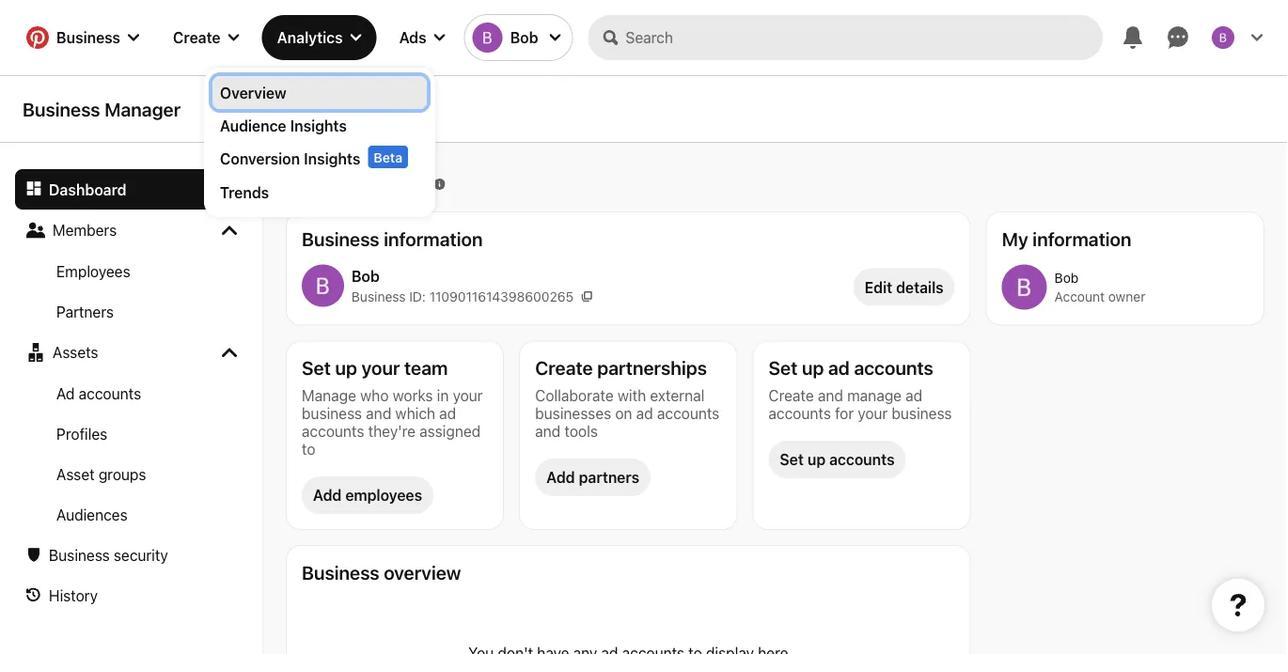 Task type: describe. For each thing, give the bounding box(es) containing it.
history button
[[15, 575, 248, 616]]

bob inside bob account owner
[[1055, 270, 1079, 285]]

and inside create partnerships collaborate with external businesses on ad accounts and tools
[[535, 422, 561, 440]]

more sections image
[[222, 223, 237, 238]]

in
[[437, 386, 449, 404]]

manage
[[302, 386, 356, 404]]

overview menu item
[[213, 76, 427, 109]]

ad up manage
[[828, 357, 850, 379]]

Search text field
[[626, 15, 1103, 60]]

accounts inside the set up your team manage who works in your business and which ad accounts they're assigned to
[[302, 422, 364, 440]]

partners button
[[15, 292, 248, 332]]

primary navigation header navigation
[[11, 4, 1276, 217]]

add employees
[[313, 487, 422, 504]]

1 horizontal spatial your
[[453, 386, 483, 404]]

business for business id: 1109011614398600265
[[352, 288, 406, 304]]

0 horizontal spatial bob
[[352, 267, 380, 285]]

groups
[[99, 465, 146, 483]]

members button
[[15, 210, 248, 251]]

add partners button
[[535, 459, 651, 496]]

business overview
[[302, 561, 461, 583]]

accounts left for
[[769, 404, 831, 422]]

business inside the set up your team manage who works in your business and which ad accounts they're assigned to
[[302, 404, 362, 422]]

audience insights
[[220, 117, 347, 134]]

create for create partnerships collaborate with external businesses on ad accounts and tools
[[535, 357, 593, 379]]

history
[[49, 587, 98, 605]]

business for business overview
[[302, 561, 380, 583]]

create for create
[[173, 29, 221, 47]]

add employees button
[[302, 477, 434, 514]]

conversion insights
[[220, 150, 361, 168]]

business information
[[302, 228, 483, 250]]

owner
[[1108, 289, 1146, 305]]

overview
[[220, 84, 287, 102]]

ad right manage
[[906, 386, 923, 404]]

beta
[[374, 150, 403, 165]]

edit details button
[[854, 268, 955, 306]]

bob account owner
[[1055, 270, 1146, 305]]

dashboard button
[[15, 169, 248, 210]]

dashboard image
[[26, 181, 41, 196]]

add partners
[[547, 469, 639, 487]]

team
[[404, 357, 448, 379]]

information for my information
[[1033, 228, 1132, 250]]

business badge dropdown menu button image
[[128, 32, 139, 43]]

ads button
[[384, 15, 460, 60]]

ad accounts
[[56, 385, 141, 402]]

employees
[[56, 262, 130, 280]]

1109011614398600265
[[429, 288, 574, 304]]

set up ad accounts create and manage ad accounts for your business
[[769, 357, 952, 422]]

history image
[[26, 588, 41, 603]]

business id: 1109011614398600265
[[352, 288, 574, 304]]

bob image inside button
[[473, 23, 503, 53]]

bob image inside the primary navigation header navigation
[[1212, 26, 1235, 49]]

business for business information
[[302, 228, 380, 250]]

partnerships
[[597, 357, 707, 379]]

ad inside the set up your team manage who works in your business and which ad accounts they're assigned to
[[439, 404, 456, 422]]

overview
[[384, 561, 461, 583]]

business for business manager
[[23, 98, 100, 120]]

asset groups button
[[15, 454, 248, 495]]

my information
[[1002, 228, 1132, 250]]

security image
[[26, 548, 41, 563]]

search icon image
[[603, 30, 618, 45]]

set up accounts
[[780, 451, 895, 469]]

account
[[1055, 289, 1105, 305]]

conversion
[[220, 150, 300, 168]]

bob button
[[465, 15, 572, 60]]

add for collaborate
[[547, 469, 575, 487]]

analytics
[[277, 29, 343, 47]]

bob inside the bob button
[[510, 29, 538, 47]]

who
[[360, 386, 389, 404]]

set for set up ad accounts
[[769, 357, 798, 379]]

id:
[[409, 288, 426, 304]]

collaborate
[[535, 386, 614, 404]]



Task type: vqa. For each thing, say whether or not it's contained in the screenshot.
Partners
yes



Task type: locate. For each thing, give the bounding box(es) containing it.
information
[[384, 228, 483, 250], [1033, 228, 1132, 250]]

business down trends link
[[302, 228, 380, 250]]

2 information from the left
[[1033, 228, 1132, 250]]

0 horizontal spatial dashboard
[[49, 181, 127, 198]]

asset
[[56, 465, 95, 483]]

create up the collaborate
[[535, 357, 593, 379]]

dashboard up members
[[49, 181, 127, 198]]

bob image right ads dropdown button
[[473, 23, 503, 53]]

ad
[[828, 357, 850, 379], [906, 386, 923, 404], [439, 404, 456, 422], [636, 404, 653, 422]]

1 horizontal spatial business
[[892, 404, 952, 422]]

asset groups
[[56, 465, 146, 483]]

0 horizontal spatial add
[[313, 487, 342, 504]]

and inside set up ad accounts create and manage ad accounts for your business
[[818, 386, 843, 404]]

set up your team manage who works in your business and which ad accounts they're assigned to
[[302, 357, 483, 458]]

business
[[56, 29, 120, 47], [23, 98, 100, 120], [302, 228, 380, 250], [352, 288, 406, 304], [49, 546, 110, 564], [302, 561, 380, 583]]

your up who
[[362, 357, 400, 379]]

business up to
[[302, 404, 362, 422]]

up inside the set up your team manage who works in your business and which ad accounts they're assigned to
[[335, 357, 357, 379]]

your
[[362, 357, 400, 379], [453, 386, 483, 404], [858, 404, 888, 422]]

people image
[[26, 221, 45, 240]]

profiles button
[[15, 414, 248, 454]]

bob image down business information
[[302, 265, 344, 307]]

1 horizontal spatial add
[[547, 469, 575, 487]]

external
[[650, 386, 705, 404]]

trends
[[220, 183, 269, 201]]

ad
[[56, 385, 75, 402]]

business right for
[[892, 404, 952, 422]]

accounts
[[854, 357, 934, 379], [79, 385, 141, 402], [657, 404, 720, 422], [769, 404, 831, 422], [302, 422, 364, 440], [829, 451, 895, 469]]

0 horizontal spatial bob image
[[1002, 265, 1047, 310]]

create inside popup button
[[173, 29, 221, 47]]

1 vertical spatial create
[[535, 357, 593, 379]]

more sections image
[[222, 345, 237, 360]]

business left id:
[[352, 288, 406, 304]]

accounts inside create partnerships collaborate with external businesses on ad accounts and tools
[[657, 404, 720, 422]]

up inside button
[[808, 451, 826, 469]]

1 horizontal spatial bob image
[[473, 23, 503, 53]]

ad inside create partnerships collaborate with external businesses on ad accounts and tools
[[636, 404, 653, 422]]

1 horizontal spatial information
[[1033, 228, 1132, 250]]

manage
[[847, 386, 902, 404]]

account switcher arrow icon image
[[550, 32, 561, 43]]

dashboard down beta
[[293, 165, 425, 197]]

business down business button
[[23, 98, 100, 120]]

1 vertical spatial bob image
[[1002, 265, 1047, 310]]

2 horizontal spatial create
[[769, 386, 814, 404]]

up inside set up ad accounts create and manage ad accounts for your business
[[802, 357, 824, 379]]

2 horizontal spatial your
[[858, 404, 888, 422]]

add
[[547, 469, 575, 487], [313, 487, 342, 504]]

audiences button
[[15, 495, 248, 535]]

1 information from the left
[[384, 228, 483, 250]]

your right for
[[858, 404, 888, 422]]

accounts up manage
[[854, 357, 934, 379]]

0 horizontal spatial bob image
[[302, 265, 344, 307]]

ads
[[399, 29, 427, 47]]

to
[[302, 440, 316, 458]]

your inside set up ad accounts create and manage ad accounts for your business
[[858, 404, 888, 422]]

up
[[335, 357, 357, 379], [802, 357, 824, 379], [808, 451, 826, 469]]

analytics button
[[262, 15, 377, 60]]

set up accounts button
[[769, 441, 906, 479]]

which
[[395, 404, 435, 422]]

accounts down partnerships
[[657, 404, 720, 422]]

dashboard
[[293, 165, 425, 197], [49, 181, 127, 198]]

create inside set up ad accounts create and manage ad accounts for your business
[[769, 386, 814, 404]]

business for business security
[[49, 546, 110, 564]]

create right business badge dropdown menu button icon
[[173, 29, 221, 47]]

with
[[618, 386, 646, 404]]

2 horizontal spatial bob
[[1055, 270, 1079, 285]]

on
[[615, 404, 632, 422]]

profiles
[[56, 425, 107, 443]]

pinterest image
[[26, 26, 49, 49]]

insights down audience insights link at the left
[[304, 150, 361, 168]]

1 horizontal spatial bob
[[510, 29, 538, 47]]

assets button
[[15, 332, 248, 373]]

employees
[[345, 487, 422, 504]]

partners
[[579, 469, 639, 487]]

1 vertical spatial bob image
[[302, 265, 344, 307]]

create partnerships collaborate with external businesses on ad accounts and tools
[[535, 357, 720, 440]]

employees button
[[15, 251, 248, 292]]

accounts right "ad"
[[79, 385, 141, 402]]

up for your
[[335, 357, 357, 379]]

business security
[[49, 546, 168, 564]]

1 horizontal spatial dashboard
[[293, 165, 425, 197]]

ad right which
[[439, 404, 456, 422]]

create inside create partnerships collaborate with external businesses on ad accounts and tools
[[535, 357, 593, 379]]

insights
[[290, 117, 347, 134], [304, 150, 361, 168]]

0 horizontal spatial business
[[302, 404, 362, 422]]

business inside set up ad accounts create and manage ad accounts for your business
[[892, 404, 952, 422]]

business
[[302, 404, 362, 422], [892, 404, 952, 422]]

businesses
[[535, 404, 611, 422]]

bob
[[510, 29, 538, 47], [352, 267, 380, 285], [1055, 270, 1079, 285]]

for
[[835, 404, 854, 422]]

ad accounts button
[[15, 373, 248, 414]]

bob image
[[1212, 26, 1235, 49], [1002, 265, 1047, 310]]

insights for conversion insights
[[304, 150, 361, 168]]

0 vertical spatial bob image
[[473, 23, 503, 53]]

1 horizontal spatial bob image
[[1212, 26, 1235, 49]]

information up bob account owner
[[1033, 228, 1132, 250]]

0 horizontal spatial your
[[362, 357, 400, 379]]

assets
[[53, 343, 98, 361]]

insights inside audience insights link
[[290, 117, 347, 134]]

set inside the set up your team manage who works in your business and which ad accounts they're assigned to
[[302, 357, 331, 379]]

works
[[393, 386, 433, 404]]

add for your
[[313, 487, 342, 504]]

manager
[[105, 98, 181, 120]]

trends link
[[220, 181, 420, 203]]

create button
[[158, 15, 254, 60]]

1 horizontal spatial and
[[535, 422, 561, 440]]

create left for
[[769, 386, 814, 404]]

add down to
[[313, 487, 342, 504]]

business button
[[15, 15, 150, 60]]

set
[[302, 357, 331, 379], [769, 357, 798, 379], [780, 451, 804, 469]]

2 vertical spatial create
[[769, 386, 814, 404]]

business for business
[[56, 29, 120, 47]]

overview link
[[220, 82, 420, 103]]

audiences
[[56, 506, 128, 524]]

assets image
[[26, 343, 45, 362]]

edit
[[865, 278, 892, 296]]

0 vertical spatial bob image
[[1212, 26, 1235, 49]]

business left business badge dropdown menu button icon
[[56, 29, 120, 47]]

members
[[53, 221, 117, 239]]

partners
[[56, 303, 114, 321]]

security
[[114, 546, 168, 564]]

they're
[[368, 422, 416, 440]]

insights down "overview" link
[[290, 117, 347, 134]]

set inside button
[[780, 451, 804, 469]]

audience insights link
[[220, 115, 420, 136]]

edit details
[[865, 278, 944, 296]]

2 horizontal spatial and
[[818, 386, 843, 404]]

dashboard inside dashboard "button"
[[49, 181, 127, 198]]

business security button
[[15, 535, 248, 575]]

accounts down for
[[829, 451, 895, 469]]

ad right on
[[636, 404, 653, 422]]

information up id:
[[384, 228, 483, 250]]

0 vertical spatial insights
[[290, 117, 347, 134]]

0 vertical spatial create
[[173, 29, 221, 47]]

0 horizontal spatial and
[[366, 404, 391, 422]]

and left manage
[[818, 386, 843, 404]]

bob left account switcher arrow icon
[[510, 29, 538, 47]]

audience
[[220, 117, 286, 134]]

set for set up your team
[[302, 357, 331, 379]]

2 business from the left
[[892, 404, 952, 422]]

add left "partners"
[[547, 469, 575, 487]]

and left which
[[366, 404, 391, 422]]

my
[[1002, 228, 1028, 250]]

business manager
[[23, 98, 181, 120]]

1 vertical spatial insights
[[304, 150, 361, 168]]

and left tools
[[535, 422, 561, 440]]

and
[[818, 386, 843, 404], [366, 404, 391, 422], [535, 422, 561, 440]]

bob image
[[473, 23, 503, 53], [302, 265, 344, 307]]

insights for audience insights
[[290, 117, 347, 134]]

business inside the primary navigation header navigation
[[56, 29, 120, 47]]

information for business information
[[384, 228, 483, 250]]

bob up account
[[1055, 270, 1079, 285]]

your right in
[[453, 386, 483, 404]]

0 horizontal spatial create
[[173, 29, 221, 47]]

up for ad
[[802, 357, 824, 379]]

business up "history" at the left bottom
[[49, 546, 110, 564]]

set inside set up ad accounts create and manage ad accounts for your business
[[769, 357, 798, 379]]

bob down business information
[[352, 267, 380, 285]]

accounts down manage
[[302, 422, 364, 440]]

tools
[[565, 422, 598, 440]]

1 horizontal spatial create
[[535, 357, 593, 379]]

and inside the set up your team manage who works in your business and which ad accounts they're assigned to
[[366, 404, 391, 422]]

up for accounts
[[808, 451, 826, 469]]

business down the add employees button
[[302, 561, 380, 583]]

1 business from the left
[[302, 404, 362, 422]]

0 horizontal spatial information
[[384, 228, 483, 250]]

assigned
[[420, 422, 481, 440]]

details
[[896, 278, 944, 296]]



